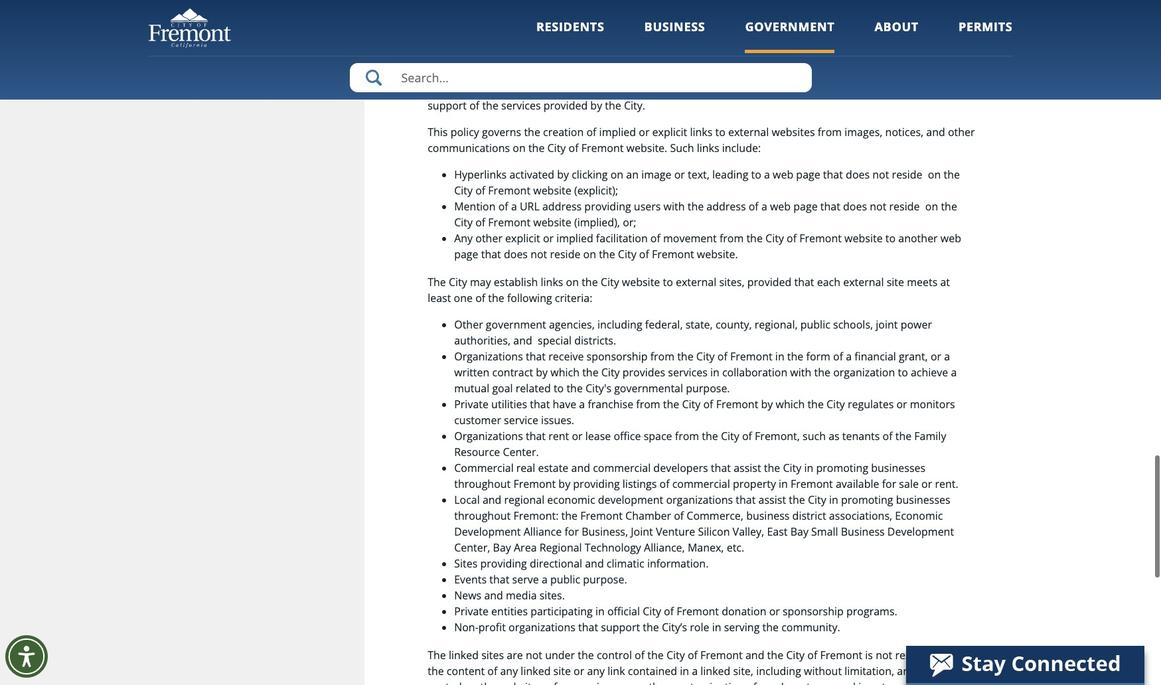 Task type: locate. For each thing, give the bounding box(es) containing it.
0 horizontal spatial bay
[[493, 540, 511, 555]]

0 horizontal spatial including
[[597, 317, 642, 332]]

provide down private
[[591, 82, 629, 97]]

city's
[[662, 620, 687, 635]]

1 horizontal spatial governmental
[[614, 381, 683, 396]]

1 vertical spatial are
[[507, 648, 523, 662]]

2 private from the top
[[454, 604, 489, 619]]

governmental up forum
[[428, 50, 497, 65]]

on inside "this policy governs the creation of implied or explicit links to external websites from images, notices, and other communications on the city of fremont website. such links include:"
[[513, 141, 526, 155]]

0 vertical spatial implied
[[599, 125, 636, 139]]

information. down alliance,
[[647, 556, 709, 571]]

0 horizontal spatial are
[[507, 648, 523, 662]]

the up posted
[[428, 648, 446, 662]]

1 development from the left
[[454, 524, 521, 539]]

1 horizontal spatial address
[[707, 199, 746, 214]]

1 vertical spatial explicit
[[505, 231, 540, 246]]

website inside 'the city may establish links on the city website to external sites, provided that each external site meets at least one of the following criteria:'
[[622, 275, 660, 289]]

0 horizontal spatial policy
[[451, 125, 479, 139]]

which down private
[[559, 82, 588, 97]]

which down receive
[[551, 365, 580, 380]]

government link
[[745, 19, 835, 53]]

0 vertical spatial regarding
[[764, 18, 812, 33]]

sponsorship down 'districts.'
[[587, 349, 648, 364]]

provides up about
[[840, 0, 883, 1]]

1 vertical spatial including
[[756, 664, 801, 678]]

districts.
[[574, 333, 616, 348]]

provides
[[840, 0, 883, 1], [623, 365, 665, 380]]

users up the or;
[[634, 199, 661, 214]]

providing up "(implied),"
[[584, 199, 631, 214]]

contract
[[492, 365, 533, 380]]

this
[[506, 0, 524, 1]]

information. down private
[[575, 66, 636, 81]]

communications
[[428, 141, 510, 155]]

0 horizontal spatial sponsorship
[[587, 349, 648, 364]]

bay left area
[[493, 540, 511, 555]]

provide
[[598, 18, 636, 33], [535, 66, 572, 81], [591, 82, 629, 97]]

website inside the purpose of this policy is to identify the criteria and conditions by which the city provides links to external websites. consistent with the city's overall website use policy, the city's primary purpose for linking to external websites is for the city to provide information to the public regarding services available to the public from city government, as well as information regarding services available to the public from other governmental agencies and private organizations in partnership with the city. thus, the city is not establishing a forum for others to provide information. rather, the city is providing information to direct website users to resources outside the city which provide services to the general public, which are complementary to and in support of the services provided by the city.
[[883, 66, 922, 81]]

1 horizontal spatial support
[[601, 620, 640, 635]]

or
[[639, 125, 650, 139], [674, 167, 685, 182], [543, 231, 554, 246], [931, 349, 941, 364], [897, 397, 907, 412], [572, 429, 583, 443], [922, 477, 932, 491], [769, 604, 780, 619], [574, 664, 584, 678], [540, 680, 551, 685], [629, 680, 640, 685]]

that inside 'the city may establish links on the city website to external sites, provided that each external site meets at least one of the following criteria:'
[[794, 275, 814, 289]]

1 vertical spatial web
[[770, 199, 791, 214]]

government
[[486, 317, 546, 332]]

from down 'federal,'
[[650, 349, 675, 364]]

business link
[[644, 19, 705, 53]]

development down the economic
[[888, 524, 954, 539]]

is up limitation,
[[865, 648, 873, 662]]

governmental inside other government agencies, including federal, state, county, regional, public schools, joint power authorities, and  special districts. organizations that receive sponsorship from the city of fremont in the form of a financial grant, or a written contract by which the city provides services in collaboration with the organization to achieve a mutual goal related to the city's governmental purpose. private utilities that have a franchise from the city of fremont by which the city regulates or monitors customer service issues. organizations that rent or lease office space from the city of fremont, such as tenants of the family resource center. commercial real estate and commercial developers that assist the city in promoting businesses throughout fremont by providing listings of commercial property in fremont available for sale or rent. local and regional economic development organizations that assist the city in promoting businesses throughout fremont: the fremont chamber of commerce, business district associations, economic development alliance for business, joint venture silicon valley, east bay small business development center, bay area regional technology alliance, manex, etc. sites providing directional and climatic information. events that serve a public purpose. news and media sites. private entities participating in official city of fremont donation or sponsorship programs. non-profit organizations that support the city's role in serving the community.
[[614, 381, 683, 396]]

purpose right primary
[[827, 3, 868, 17]]

organizations down 'participating'
[[509, 620, 576, 635]]

fremont down collaboration
[[716, 397, 758, 412]]

0 vertical spatial page
[[796, 167, 820, 182]]

0 horizontal spatial provided
[[544, 98, 588, 113]]

criteria
[[640, 0, 675, 1]]

1 vertical spatial the
[[428, 275, 446, 289]]

and down well
[[545, 50, 564, 65]]

website down url
[[533, 215, 571, 230]]

services
[[815, 18, 854, 33], [703, 34, 743, 49], [631, 82, 671, 97], [501, 98, 541, 113], [668, 365, 708, 380]]

linked down "under"
[[521, 664, 551, 678]]

assist
[[734, 461, 761, 475], [759, 493, 786, 507]]

the inside the purpose of this policy is to identify the criteria and conditions by which the city provides links to external websites. consistent with the city's overall website use policy, the city's primary purpose for linking to external websites is for the city to provide information to the public regarding services available to the public from city government, as well as information regarding services available to the public from other governmental agencies and private organizations in partnership with the city. thus, the city is not establishing a forum for others to provide information. rather, the city is providing information to direct website users to resources outside the city which provide services to the general public, which are complementary to and in support of the services provided by the city.
[[428, 0, 446, 1]]

2 vertical spatial available
[[836, 477, 879, 491]]

outside
[[479, 82, 516, 97]]

0 vertical spatial business
[[644, 19, 705, 35]]

conditions
[[699, 0, 751, 1]]

site inside 'the city may establish links on the city website to external sites, provided that each external site meets at least one of the following criteria:'
[[887, 275, 904, 289]]

available down linking
[[857, 18, 901, 33]]

development up "center,"
[[454, 524, 521, 539]]

implied
[[599, 125, 636, 139], [557, 231, 593, 246]]

1 horizontal spatial policy
[[526, 0, 555, 1]]

0 vertical spatial provided
[[544, 98, 588, 113]]

organizations up commerce,
[[666, 493, 733, 507]]

by inside hyperlinks activated by clicking on an image or text, leading to a web page that does not reside  on the city of fremont website (explicit); mention of a url address providing users with the address of a web page that does not reside  on the city of fremont website (implied), or; any other explicit or implied facilitation of movement from the city of fremont website to another web page that does not reside on the city of fremont website.
[[557, 167, 569, 182]]

rent
[[549, 429, 569, 443]]

agencies,
[[549, 317, 595, 332]]

state,
[[686, 317, 713, 332]]

0 horizontal spatial site
[[553, 664, 571, 678]]

1 horizontal spatial regarding
[[764, 18, 812, 33]]

fremont
[[581, 141, 624, 155], [488, 183, 531, 198], [488, 215, 531, 230], [799, 231, 842, 246], [652, 247, 694, 261], [730, 349, 773, 364], [716, 397, 758, 412], [514, 477, 556, 491], [791, 477, 833, 491], [580, 508, 623, 523], [677, 604, 719, 619], [700, 648, 743, 662], [820, 648, 863, 662]]

1 horizontal spatial websites
[[772, 125, 815, 139]]

0 vertical spatial purpose.
[[686, 381, 730, 396]]

programs.
[[846, 604, 897, 619]]

0 horizontal spatial regarding
[[653, 34, 701, 49]]

identify
[[581, 0, 618, 1]]

governmental inside the purpose of this policy is to identify the criteria and conditions by which the city provides links to external websites. consistent with the city's overall website use policy, the city's primary purpose for linking to external websites is for the city to provide information to the public regarding services available to the public from city government, as well as information regarding services available to the public from other governmental agencies and private organizations in partnership with the city. thus, the city is not establishing a forum for others to provide information. rather, the city is providing information to direct website users to resources outside the city which provide services to the general public, which are complementary to and in support of the services provided by the city.
[[428, 50, 497, 65]]

to inside 'the city may establish links on the city website to external sites, provided that each external site meets at least one of the following criteria:'
[[663, 275, 673, 289]]

website down facilitation
[[622, 275, 660, 289]]

0 vertical spatial organizations
[[454, 349, 523, 364]]

provided right sites,
[[747, 275, 792, 289]]

available up associations,
[[836, 477, 879, 491]]

provides inside other government agencies, including federal, state, county, regional, public schools, joint power authorities, and  special districts. organizations that receive sponsorship from the city of fremont in the form of a financial grant, or a written contract by which the city provides services in collaboration with the organization to achieve a mutual goal related to the city's governmental purpose. private utilities that have a franchise from the city of fremont by which the city regulates or monitors customer service issues. organizations that rent or lease office space from the city of fremont, such as tenants of the family resource center. commercial real estate and commercial developers that assist the city in promoting businesses throughout fremont by providing listings of commercial property in fremont available for sale or rent. local and regional economic development organizations that assist the city in promoting businesses throughout fremont: the fremont chamber of commerce, business district associations, economic development alliance for business, joint venture silicon valley, east bay small business development center, bay area regional technology alliance, manex, etc. sites providing directional and climatic information. events that serve a public purpose. news and media sites. private entities participating in official city of fremont donation or sponsorship programs. non-profit organizations that support the city's role in serving the community.
[[623, 365, 665, 380]]

1 horizontal spatial linked
[[521, 664, 551, 678]]

for down "under"
[[554, 680, 568, 685]]

0 vertical spatial explicit
[[652, 125, 687, 139]]

provided
[[544, 98, 588, 113], [747, 275, 792, 289]]

including inside the linked sites are not under the control of the city of fremont and the city of fremont is not responsible for the content of any linked site or any link contained in a linked site, including without limitation, any material posted on the website or for any viruses or other contamination of user's systems, and is not responsible f
[[756, 664, 801, 678]]

2 horizontal spatial as
[[829, 429, 840, 443]]

0 vertical spatial assist
[[734, 461, 761, 475]]

posted
[[428, 680, 462, 685]]

regional
[[540, 540, 582, 555]]

systems,
[[791, 680, 834, 685]]

franchise
[[588, 397, 633, 412]]

websites inside "this policy governs the creation of implied or explicit links to external websites from images, notices, and other communications on the city of fremont website. such links include:"
[[772, 125, 815, 139]]

support inside other government agencies, including federal, state, county, regional, public schools, joint power authorities, and  special districts. organizations that receive sponsorship from the city of fremont in the form of a financial grant, or a written contract by which the city provides services in collaboration with the organization to achieve a mutual goal related to the city's governmental purpose. private utilities that have a franchise from the city of fremont by which the city regulates or monitors customer service issues. organizations that rent or lease office space from the city of fremont, such as tenants of the family resource center. commercial real estate and commercial developers that assist the city in promoting businesses throughout fremont by providing listings of commercial property in fremont available for sale or rent. local and regional economic development organizations that assist the city in promoting businesses throughout fremont: the fremont chamber of commerce, business district associations, economic development alliance for business, joint venture silicon valley, east bay small business development center, bay area regional technology alliance, manex, etc. sites providing directional and climatic information. events that serve a public purpose. news and media sites. private entities participating in official city of fremont donation or sponsorship programs. non-profit organizations that support the city's role in serving the community.
[[601, 620, 640, 635]]

0 vertical spatial information.
[[575, 66, 636, 81]]

1 horizontal spatial website.
[[697, 247, 738, 261]]

assist up business
[[759, 493, 786, 507]]

providing up economic
[[573, 477, 620, 491]]

1 horizontal spatial business
[[841, 524, 885, 539]]

information.
[[575, 66, 636, 81], [647, 556, 709, 571]]

available inside other government agencies, including federal, state, county, regional, public schools, joint power authorities, and  special districts. organizations that receive sponsorship from the city of fremont in the form of a financial grant, or a written contract by which the city provides services in collaboration with the organization to achieve a mutual goal related to the city's governmental purpose. private utilities that have a franchise from the city of fremont by which the city regulates or monitors customer service issues. organizations that rent or lease office space from the city of fremont, such as tenants of the family resource center. commercial real estate and commercial developers that assist the city in promoting businesses throughout fremont by providing listings of commercial property in fremont available for sale or rent. local and regional economic development organizations that assist the city in promoting businesses throughout fremont: the fremont chamber of commerce, business district associations, economic development alliance for business, joint venture silicon valley, east bay small business development center, bay area regional technology alliance, manex, etc. sites providing directional and climatic information. events that serve a public purpose. news and media sites. private entities participating in official city of fremont donation or sponsorship programs. non-profit organizations that support the city's role in serving the community.
[[836, 477, 879, 491]]

0 vertical spatial support
[[428, 98, 467, 113]]

other down contained
[[643, 680, 670, 685]]

information down overall
[[591, 34, 650, 49]]

the for the linked sites are not under the control of the city of fremont and the city of fremont is not responsible for the content of any linked site or any link contained in a linked site, including without limitation, any material posted on the website or for any viruses or other contamination of user's systems, and is not responsible f
[[428, 648, 446, 662]]

power
[[901, 317, 932, 332]]

to inside "this policy governs the creation of implied or explicit links to external websites from images, notices, and other communications on the city of fremont website. such links include:"
[[715, 125, 726, 139]]

1 vertical spatial implied
[[557, 231, 593, 246]]

0 horizontal spatial websites
[[471, 18, 514, 33]]

businesses up the economic
[[896, 493, 950, 507]]

by up economic
[[559, 477, 570, 491]]

fremont inside "this policy governs the creation of implied or explicit links to external websites from images, notices, and other communications on the city of fremont website. such links include:"
[[581, 141, 624, 155]]

regarding down use
[[653, 34, 701, 49]]

and down 'technology'
[[585, 556, 604, 571]]

sponsorship
[[587, 349, 648, 364], [783, 604, 844, 619]]

in up collaboration
[[775, 349, 785, 364]]

other inside the purpose of this policy is to identify the criteria and conditions by which the city provides links to external websites. consistent with the city's overall website use policy, the city's primary purpose for linking to external websites is for the city to provide information to the public regarding services available to the public from city government, as well as information regarding services available to the public from other governmental agencies and private organizations in partnership with the city. thus, the city is not establishing a forum for others to provide information. rather, the city is providing information to direct website users to resources outside the city which provide services to the general public, which are complementary to and in support of the services provided by the city.
[[883, 34, 910, 49]]

which up fremont,
[[776, 397, 805, 412]]

business down associations,
[[841, 524, 885, 539]]

official
[[607, 604, 640, 619]]

2 organizations from the top
[[454, 429, 523, 443]]

1 the from the top
[[428, 0, 446, 1]]

economic
[[547, 493, 595, 507]]

listings
[[623, 477, 657, 491]]

1 horizontal spatial sponsorship
[[783, 604, 844, 619]]

0 horizontal spatial governmental
[[428, 50, 497, 65]]

0 vertical spatial the
[[428, 0, 446, 1]]

explicit
[[652, 125, 687, 139], [505, 231, 540, 246]]

by down search text box
[[590, 98, 602, 113]]

information down thus,
[[778, 66, 837, 81]]

the inside 'the city may establish links on the city website to external sites, provided that each external site meets at least one of the following criteria:'
[[428, 275, 446, 289]]

0 vertical spatial including
[[597, 317, 642, 332]]

criteria:
[[555, 291, 592, 305]]

for up the government,
[[528, 18, 542, 33]]

reside
[[550, 247, 581, 261]]

small
[[811, 524, 838, 539]]

implied inside "this policy governs the creation of implied or explicit links to external websites from images, notices, and other communications on the city of fremont website. such links include:"
[[599, 125, 636, 139]]

federal,
[[645, 317, 683, 332]]

a
[[428, 66, 434, 81], [764, 167, 770, 182], [511, 199, 517, 214], [761, 199, 767, 214], [846, 349, 852, 364], [944, 349, 950, 364], [951, 365, 957, 380], [579, 397, 585, 412], [542, 572, 548, 587], [692, 664, 698, 678]]

1 vertical spatial policy
[[451, 125, 479, 139]]

provided inside 'the city may establish links on the city website to external sites, provided that each external site meets at least one of the following criteria:'
[[747, 275, 792, 289]]

external
[[924, 0, 965, 1], [428, 18, 468, 33], [728, 125, 769, 139], [676, 275, 717, 289], [843, 275, 884, 289]]

purpose. down collaboration
[[686, 381, 730, 396]]

public up thus,
[[824, 34, 854, 49]]

the for the city may establish links on the city website to external sites, provided that each external site meets at least one of the following criteria:
[[428, 275, 446, 289]]

and right local
[[483, 493, 502, 507]]

1 vertical spatial governmental
[[614, 381, 683, 396]]

1 vertical spatial commercial
[[672, 477, 730, 491]]

from right movement
[[720, 231, 744, 246]]

0 vertical spatial policy
[[526, 0, 555, 1]]

0 vertical spatial websites
[[471, 18, 514, 33]]

about link
[[875, 19, 919, 53]]

promoting
[[816, 461, 868, 475], [841, 493, 893, 507]]

website left another
[[845, 231, 883, 246]]

city's up government
[[756, 3, 782, 17]]

promoting up associations,
[[841, 493, 893, 507]]

assist up property in the bottom right of the page
[[734, 461, 761, 475]]

1 horizontal spatial bay
[[790, 524, 809, 539]]

area
[[514, 540, 537, 555]]

or inside "this policy governs the creation of implied or explicit links to external websites from images, notices, and other communications on the city of fremont website. such links include:"
[[639, 125, 650, 139]]

1 horizontal spatial explicit
[[652, 125, 687, 139]]

forum
[[436, 66, 467, 81]]

0 vertical spatial sponsorship
[[587, 349, 648, 364]]

0 vertical spatial users
[[924, 66, 951, 81]]

permits
[[959, 19, 1013, 35]]

city's
[[575, 3, 601, 17], [756, 3, 782, 17], [586, 381, 611, 396]]

website down sites
[[499, 680, 538, 685]]

sites
[[454, 556, 478, 571]]

1 horizontal spatial including
[[756, 664, 801, 678]]

services down rather,
[[631, 82, 671, 97]]

0 vertical spatial website.
[[626, 141, 667, 155]]

0 vertical spatial city.
[[790, 50, 811, 65]]

a inside the purpose of this policy is to identify the criteria and conditions by which the city provides links to external websites. consistent with the city's overall website use policy, the city's primary purpose for linking to external websites is for the city to provide information to the public regarding services available to the public from city government, as well as information regarding services available to the public from other governmental agencies and private organizations in partnership with the city. thus, the city is not establishing a forum for others to provide information. rather, the city is providing information to direct website users to resources outside the city which provide services to the general public, which are complementary to and in support of the services provided by the city.
[[428, 66, 434, 81]]

web
[[773, 167, 794, 182], [770, 199, 791, 214], [941, 231, 961, 246]]

0 vertical spatial provides
[[840, 0, 883, 1]]

commercial up listings
[[593, 461, 651, 475]]

residents link
[[536, 19, 605, 53]]

external right each
[[843, 275, 884, 289]]

websites down consistent
[[471, 18, 514, 33]]

commercial down developers
[[672, 477, 730, 491]]

a inside the linked sites are not under the control of the city of fremont and the city of fremont is not responsible for the content of any linked site or any link contained in a linked site, including without limitation, any material posted on the website or for any viruses or other contamination of user's systems, and is not responsible f
[[692, 664, 698, 678]]

clicking
[[572, 167, 608, 182]]

business inside other government agencies, including federal, state, county, regional, public schools, joint power authorities, and  special districts. organizations that receive sponsorship from the city of fremont in the form of a financial grant, or a written contract by which the city provides services in collaboration with the organization to achieve a mutual goal related to the city's governmental purpose. private utilities that have a franchise from the city of fremont by which the city regulates or monitors customer service issues. organizations that rent or lease office space from the city of fremont, such as tenants of the family resource center. commercial real estate and commercial developers that assist the city in promoting businesses throughout fremont by providing listings of commercial property in fremont available for sale or rent. local and regional economic development organizations that assist the city in promoting businesses throughout fremont: the fremont chamber of commerce, business district associations, economic development alliance for business, joint venture silicon valley, east bay small business development center, bay area regional technology alliance, manex, etc. sites providing directional and climatic information. events that serve a public purpose. news and media sites. private entities participating in official city of fremont donation or sponsorship programs. non-profit organizations that support the city's role in serving the community.
[[841, 524, 885, 539]]

customer
[[454, 413, 501, 427]]

0 vertical spatial organizations
[[604, 50, 671, 65]]

1 vertical spatial website.
[[697, 247, 738, 261]]

regional,
[[755, 317, 798, 332]]

2 throughout from the top
[[454, 508, 511, 523]]

1 address from the left
[[542, 199, 582, 214]]

responsible up material
[[895, 648, 953, 662]]

2 vertical spatial provide
[[591, 82, 629, 97]]

family
[[914, 429, 946, 443]]

for up about
[[871, 3, 885, 17]]

city. down rather,
[[624, 98, 645, 113]]

1 vertical spatial responsible
[[888, 680, 946, 685]]

are inside the linked sites are not under the control of the city of fremont and the city of fremont is not responsible for the content of any linked site or any link contained in a linked site, including without limitation, any material posted on the website or for any viruses or other contamination of user's systems, and is not responsible f
[[507, 648, 523, 662]]

link
[[608, 664, 625, 678]]

city's up franchise
[[586, 381, 611, 396]]

on inside the linked sites are not under the control of the city of fremont and the city of fremont is not responsible for the content of any linked site or any link contained in a linked site, including without limitation, any material posted on the website or for any viruses or other contamination of user's systems, and is not responsible f
[[465, 680, 478, 685]]

movement
[[663, 231, 717, 246]]

0 vertical spatial responsible
[[895, 648, 953, 662]]

website. up sites,
[[697, 247, 738, 261]]

contained
[[628, 664, 677, 678]]

fremont up clicking
[[581, 141, 624, 155]]

0 horizontal spatial purpose
[[449, 0, 490, 1]]

available
[[857, 18, 901, 33], [746, 34, 789, 49], [836, 477, 879, 491]]

from right space
[[675, 429, 699, 443]]

support down official
[[601, 620, 640, 635]]

0 vertical spatial throughout
[[454, 477, 511, 491]]

1 vertical spatial websites
[[772, 125, 815, 139]]

1 vertical spatial organizations
[[454, 429, 523, 443]]

0 vertical spatial governmental
[[428, 50, 497, 65]]

0 horizontal spatial address
[[542, 199, 582, 214]]

url
[[520, 199, 540, 214]]

as up private
[[578, 34, 589, 49]]

links inside 'the city may establish links on the city website to external sites, provided that each external site meets at least one of the following criteria:'
[[541, 275, 563, 289]]

governmental up franchise
[[614, 381, 683, 396]]

from inside hyperlinks activated by clicking on an image or text, leading to a web page that does not reside  on the city of fremont website (explicit); mention of a url address providing users with the address of a web page that does not reside  on the city of fremont website (implied), or; any other explicit or implied facilitation of movement from the city of fremont website to another web page that does not reside on the city of fremont website.
[[720, 231, 744, 246]]

2 the from the top
[[428, 275, 446, 289]]

websites
[[471, 18, 514, 33], [772, 125, 815, 139]]

news
[[454, 588, 482, 603]]

links inside the purpose of this policy is to identify the criteria and conditions by which the city provides links to external websites. consistent with the city's overall website use policy, the city's primary purpose for linking to external websites is for the city to provide information to the public regarding services available to the public from city government, as well as information regarding services available to the public from other governmental agencies and private organizations in partnership with the city. thus, the city is not establishing a forum for others to provide information. rather, the city is providing information to direct website users to resources outside the city which provide services to the general public, which are complementary to and in support of the services provided by the city.
[[886, 0, 908, 1]]

0 vertical spatial are
[[813, 82, 829, 97]]

the purpose of this policy is to identify the criteria and conditions by which the city provides links to external websites. consistent with the city's overall website use policy, the city's primary purpose for linking to external websites is for the city to provide information to the public regarding services available to the public from city government, as well as information regarding services available to the public from other governmental agencies and private organizations in partnership with the city. thus, the city is not establishing a forum for others to provide information. rather, the city is providing information to direct website users to resources outside the city which provide services to the general public, which are complementary to and in support of the services provided by the city.
[[428, 0, 972, 113]]

linked up contamination
[[701, 664, 731, 678]]

0 horizontal spatial users
[[634, 199, 661, 214]]

sites,
[[719, 275, 745, 289]]

with inside hyperlinks activated by clicking on an image or text, leading to a web page that does not reside  on the city of fremont website (explicit); mention of a url address providing users with the address of a web page that does not reside  on the city of fremont website (implied), or; any other explicit or implied facilitation of movement from the city of fremont website to another web page that does not reside on the city of fremont website.
[[664, 199, 685, 214]]

organizations up rather,
[[604, 50, 671, 65]]

1 vertical spatial page
[[794, 199, 818, 214]]

1 vertical spatial private
[[454, 604, 489, 619]]

websites inside the purpose of this policy is to identify the criteria and conditions by which the city provides links to external websites. consistent with the city's overall website use policy, the city's primary purpose for linking to external websites is for the city to provide information to the public regarding services available to the public from city government, as well as information regarding services available to the public from other governmental agencies and private organizations in partnership with the city. thus, the city is not establishing a forum for others to provide information. rather, the city is providing information to direct website users to resources outside the city which provide services to the general public, which are complementary to and in support of the services provided by the city.
[[471, 18, 514, 33]]

use
[[682, 3, 701, 17]]

the inside the linked sites are not under the control of the city of fremont and the city of fremont is not responsible for the content of any linked site or any link contained in a linked site, including without limitation, any material posted on the website or for any viruses or other contamination of user's systems, and is not responsible f
[[428, 648, 446, 662]]

city's down identify
[[575, 3, 601, 17]]

0 horizontal spatial development
[[454, 524, 521, 539]]

information down website at the top of the page
[[638, 18, 697, 33]]

of inside 'the city may establish links on the city website to external sites, provided that each external site meets at least one of the following criteria:'
[[475, 291, 485, 305]]

for up regional in the bottom of the page
[[565, 524, 579, 539]]

1 horizontal spatial information.
[[647, 556, 709, 571]]

alliance,
[[644, 540, 685, 555]]

1 horizontal spatial implied
[[599, 125, 636, 139]]

fremont up collaboration
[[730, 349, 773, 364]]

0 vertical spatial site
[[887, 275, 904, 289]]

providing inside hyperlinks activated by clicking on an image or text, leading to a web page that does not reside  on the city of fremont website (explicit); mention of a url address providing users with the address of a web page that does not reside  on the city of fremont website (implied), or; any other explicit or implied facilitation of movement from the city of fremont website to another web page that does not reside on the city of fremont website.
[[584, 199, 631, 214]]

east
[[767, 524, 788, 539]]

valley,
[[733, 524, 764, 539]]

0 vertical spatial bay
[[790, 524, 809, 539]]

public up establishing
[[935, 18, 965, 33]]

address down leading
[[707, 199, 746, 214]]

1 horizontal spatial site
[[887, 275, 904, 289]]

city inside "this policy governs the creation of implied or explicit links to external websites from images, notices, and other communications on the city of fremont website. such links include:"
[[547, 141, 566, 155]]

development
[[454, 524, 521, 539], [888, 524, 954, 539]]

implied up an
[[599, 125, 636, 139]]

other right any
[[476, 231, 503, 246]]

0 horizontal spatial city.
[[624, 98, 645, 113]]

1 horizontal spatial provided
[[747, 275, 792, 289]]

for up material
[[956, 648, 970, 662]]

in right property in the bottom right of the page
[[779, 477, 788, 491]]

1 vertical spatial information.
[[647, 556, 709, 571]]

from
[[428, 34, 452, 49], [857, 34, 881, 49], [818, 125, 842, 139], [720, 231, 744, 246], [650, 349, 675, 364], [636, 397, 660, 412], [675, 429, 699, 443]]

3 the from the top
[[428, 648, 446, 662]]

0 horizontal spatial information.
[[575, 66, 636, 81]]

to
[[568, 0, 578, 1], [911, 0, 921, 1], [923, 3, 933, 17], [585, 18, 595, 33], [700, 18, 710, 33], [903, 18, 914, 33], [792, 34, 802, 49], [522, 66, 532, 81], [839, 66, 850, 81], [954, 66, 964, 81], [674, 82, 684, 97], [913, 82, 923, 97], [715, 125, 726, 139], [751, 167, 761, 182], [886, 231, 896, 246], [663, 275, 673, 289], [898, 365, 908, 380], [554, 381, 564, 396]]

users inside the purpose of this policy is to identify the criteria and conditions by which the city provides links to external websites. consistent with the city's overall website use policy, the city's primary purpose for linking to external websites is for the city to provide information to the public regarding services available to the public from city government, as well as information regarding services available to the public from other governmental agencies and private organizations in partnership with the city. thus, the city is not establishing a forum for others to provide information. rather, the city is providing information to direct website users to resources outside the city which provide services to the general public, which are complementary to and in support of the services provided by the city.
[[924, 66, 951, 81]]

website down 'activated'
[[533, 183, 571, 198]]

any
[[500, 664, 518, 678], [587, 664, 605, 678], [897, 664, 915, 678], [571, 680, 589, 685]]

financial
[[855, 349, 896, 364]]

thus,
[[814, 50, 840, 65]]

0 vertical spatial commercial
[[593, 461, 651, 475]]



Task type: vqa. For each thing, say whether or not it's contained in the screenshot.
rightmost my
no



Task type: describe. For each thing, give the bounding box(es) containing it.
fremont up without
[[820, 648, 863, 662]]

1 vertical spatial provide
[[535, 66, 572, 81]]

providing inside the purpose of this policy is to identify the criteria and conditions by which the city provides links to external websites. consistent with the city's overall website use policy, the city's primary purpose for linking to external websites is for the city to provide information to the public regarding services available to the public from city government, as well as information regarding services available to the public from other governmental agencies and private organizations in partnership with the city. thus, the city is not establishing a forum for others to provide information. rather, the city is providing information to direct website users to resources outside the city which provide services to the general public, which are complementary to and in support of the services provided by the city.
[[729, 66, 775, 81]]

policy,
[[703, 3, 735, 17]]

resource
[[454, 445, 500, 459]]

fremont,
[[755, 429, 800, 443]]

1 vertical spatial information
[[591, 34, 650, 49]]

commerce,
[[687, 508, 744, 523]]

with up public,
[[747, 50, 768, 65]]

receive
[[549, 349, 584, 364]]

organization
[[833, 365, 895, 380]]

goal
[[492, 381, 513, 396]]

well
[[555, 34, 575, 49]]

establishing
[[913, 50, 972, 65]]

2 vertical spatial page
[[454, 247, 478, 261]]

this
[[428, 125, 448, 139]]

0 horizontal spatial linked
[[449, 648, 479, 662]]

site,
[[733, 664, 754, 678]]

by right "conditions"
[[754, 0, 765, 1]]

include:
[[722, 141, 761, 155]]

user's
[[760, 680, 789, 685]]

other
[[454, 317, 483, 332]]

profit
[[479, 620, 506, 635]]

for right forum
[[470, 66, 484, 81]]

on inside 'the city may establish links on the city website to external sites, provided that each external site meets at least one of the following criteria:'
[[566, 275, 579, 289]]

1 vertical spatial organizations
[[666, 493, 733, 507]]

material
[[918, 664, 959, 678]]

in inside the linked sites are not under the control of the city of fremont and the city of fremont is not responsible for the content of any linked site or any link contained in a linked site, including without limitation, any material posted on the website or for any viruses or other contamination of user's systems, and is not responsible f
[[680, 664, 689, 678]]

fremont up business,
[[580, 508, 623, 523]]

is down limitation,
[[859, 680, 866, 685]]

another
[[898, 231, 938, 246]]

from up space
[[636, 397, 660, 412]]

2 development from the left
[[888, 524, 954, 539]]

and down limitation,
[[837, 680, 856, 685]]

including inside other government agencies, including federal, state, county, regional, public schools, joint power authorities, and  special districts. organizations that receive sponsorship from the city of fremont in the form of a financial grant, or a written contract by which the city provides services in collaboration with the organization to achieve a mutual goal related to the city's governmental purpose. private utilities that have a franchise from the city of fremont by which the city regulates or monitors customer service issues. organizations that rent or lease office space from the city of fremont, such as tenants of the family resource center. commercial real estate and commercial developers that assist the city in promoting businesses throughout fremont by providing listings of commercial property in fremont available for sale or rent. local and regional economic development organizations that assist the city in promoting businesses throughout fremont: the fremont chamber of commerce, business district associations, economic development alliance for business, joint venture silicon valley, east bay small business development center, bay area regional technology alliance, manex, etc. sites providing directional and climatic information. events that serve a public purpose. news and media sites. private entities participating in official city of fremont donation or sponsorship programs. non-profit organizations that support the city's role in serving the community.
[[597, 317, 642, 332]]

2 vertical spatial does
[[504, 247, 528, 261]]

following
[[507, 291, 552, 305]]

users inside hyperlinks activated by clicking on an image or text, leading to a web page that does not reside  on the city of fremont website (explicit); mention of a url address providing users with the address of a web page that does not reside  on the city of fremont website (implied), or; any other explicit or implied facilitation of movement from the city of fremont website to another web page that does not reside on the city of fremont website.
[[634, 199, 661, 214]]

external down websites.
[[428, 18, 468, 33]]

0 horizontal spatial business
[[644, 19, 705, 35]]

0 vertical spatial web
[[773, 167, 794, 182]]

implied inside hyperlinks activated by clicking on an image or text, leading to a web page that does not reside  on the city of fremont website (explicit); mention of a url address providing users with the address of a web page that does not reside  on the city of fremont website (implied), or; any other explicit or implied facilitation of movement from the city of fremont website to another web page that does not reside on the city of fremont website.
[[557, 231, 593, 246]]

and up entities
[[484, 588, 503, 603]]

or;
[[623, 215, 636, 230]]

links up such
[[690, 125, 713, 139]]

governs
[[482, 125, 521, 139]]

grant,
[[899, 349, 928, 364]]

1 horizontal spatial as
[[578, 34, 589, 49]]

business
[[746, 508, 790, 523]]

for left sale
[[882, 477, 896, 491]]

are inside the purpose of this policy is to identify the criteria and conditions by which the city provides links to external websites. consistent with the city's overall website use policy, the city's primary purpose for linking to external websites is for the city to provide information to the public regarding services available to the public from city government, as well as information regarding services available to the public from other governmental agencies and private organizations in partnership with the city. thus, the city is not establishing a forum for others to provide information. rather, the city is providing information to direct website users to resources outside the city which provide services to the general public, which are complementary to and in support of the services provided by the city.
[[813, 82, 829, 97]]

the for the purpose of this policy is to identify the criteria and conditions by which the city provides links to external websites. consistent with the city's overall website use policy, the city's primary purpose for linking to external websites is for the city to provide information to the public regarding services available to the public from city government, as well as information regarding services available to the public from other governmental agencies and private organizations in partnership with the city. thus, the city is not establishing a forum for others to provide information. rather, the city is providing information to direct website users to resources outside the city which provide services to the general public, which are complementary to and in support of the services provided by the city.
[[428, 0, 446, 1]]

in left collaboration
[[710, 365, 720, 380]]

1 vertical spatial purpose.
[[583, 572, 627, 587]]

control
[[597, 648, 632, 662]]

0 vertical spatial information
[[638, 18, 697, 33]]

services up partnership at the top right of page
[[703, 34, 743, 49]]

2 horizontal spatial linked
[[701, 664, 731, 678]]

stay connected image
[[906, 646, 1143, 683]]

other government agencies, including federal, state, county, regional, public schools, joint power authorities, and  special districts. organizations that receive sponsorship from the city of fremont in the form of a financial grant, or a written contract by which the city provides services in collaboration with the organization to achieve a mutual goal related to the city's governmental purpose. private utilities that have a franchise from the city of fremont by which the city regulates or monitors customer service issues. organizations that rent or lease office space from the city of fremont, such as tenants of the family resource center. commercial real estate and commercial developers that assist the city in promoting businesses throughout fremont by providing listings of commercial property in fremont available for sale or rent. local and regional economic development organizations that assist the city in promoting businesses throughout fremont: the fremont chamber of commerce, business district associations, economic development alliance for business, joint venture silicon valley, east bay small business development center, bay area regional technology alliance, manex, etc. sites providing directional and climatic information. events that serve a public purpose. news and media sites. private entities participating in official city of fremont donation or sponsorship programs. non-profit organizations that support the city's role in serving the community.
[[454, 317, 958, 635]]

associations,
[[829, 508, 892, 523]]

and inside "this policy governs the creation of implied or explicit links to external websites from images, notices, and other communications on the city of fremont website. such links include:"
[[926, 125, 945, 139]]

and up the site,
[[746, 648, 764, 662]]

media
[[506, 588, 537, 603]]

which right public,
[[781, 82, 810, 97]]

as inside other government agencies, including federal, state, county, regional, public schools, joint power authorities, and  special districts. organizations that receive sponsorship from the city of fremont in the form of a financial grant, or a written contract by which the city provides services in collaboration with the organization to achieve a mutual goal related to the city's governmental purpose. private utilities that have a franchise from the city of fremont by which the city regulates or monitors customer service issues. organizations that rent or lease office space from the city of fremont, such as tenants of the family resource center. commercial real estate and commercial developers that assist the city in promoting businesses throughout fremont by providing listings of commercial property in fremont available for sale or rent. local and regional economic development organizations that assist the city in promoting businesses throughout fremont: the fremont chamber of commerce, business district associations, economic development alliance for business, joint venture silicon valley, east bay small business development center, bay area regional technology alliance, manex, etc. sites providing directional and climatic information. events that serve a public purpose. news and media sites. private entities participating in official city of fremont donation or sponsorship programs. non-profit organizations that support the city's role in serving the community.
[[829, 429, 840, 443]]

this policy governs the creation of implied or explicit links to external websites from images, notices, and other communications on the city of fremont website. such links include:
[[428, 125, 975, 155]]

such
[[803, 429, 826, 443]]

information. inside the purpose of this policy is to identify the criteria and conditions by which the city provides links to external websites. consistent with the city's overall website use policy, the city's primary purpose for linking to external websites is for the city to provide information to the public regarding services available to the public from city government, as well as information regarding services available to the public from other governmental agencies and private organizations in partnership with the city. thus, the city is not establishing a forum for others to provide information. rather, the city is providing information to direct website users to resources outside the city which provide services to the general public, which are complementary to and in support of the services provided by the city.
[[575, 66, 636, 81]]

0 vertical spatial available
[[857, 18, 901, 33]]

utilities
[[491, 397, 527, 412]]

fremont up url
[[488, 183, 531, 198]]

explicit inside "this policy governs the creation of implied or explicit links to external websites from images, notices, and other communications on the city of fremont website. such links include:"
[[652, 125, 687, 139]]

have
[[553, 397, 576, 412]]

special
[[538, 333, 572, 348]]

and right estate
[[571, 461, 590, 475]]

sale
[[899, 477, 919, 491]]

silicon
[[698, 524, 730, 539]]

1 vertical spatial businesses
[[896, 493, 950, 507]]

economic
[[895, 508, 943, 523]]

direct
[[852, 66, 881, 81]]

facilitation
[[596, 231, 648, 246]]

etc.
[[727, 540, 744, 555]]

achieve
[[911, 365, 948, 380]]

0 vertical spatial provide
[[598, 18, 636, 33]]

1 throughout from the top
[[454, 477, 511, 491]]

provided inside the purpose of this policy is to identify the criteria and conditions by which the city provides links to external websites. consistent with the city's overall website use policy, the city's primary purpose for linking to external websites is for the city to provide information to the public regarding services available to the public from city government, as well as information regarding services available to the public from other governmental agencies and private organizations in partnership with the city. thus, the city is not establishing a forum for others to provide information. rather, the city is providing information to direct website users to resources outside the city which provide services to the general public, which are complementary to and in support of the services provided by the city.
[[544, 98, 588, 113]]

Search text field
[[350, 63, 812, 92]]

fremont down movement
[[652, 247, 694, 261]]

venture
[[656, 524, 695, 539]]

not inside the purpose of this policy is to identify the criteria and conditions by which the city provides links to external websites. consistent with the city's overall website use policy, the city's primary purpose for linking to external websites is for the city to provide information to the public regarding services available to the public from city government, as well as information regarding services available to the public from other governmental agencies and private organizations in partnership with the city. thus, the city is not establishing a forum for others to provide information. rather, the city is providing information to direct website users to resources outside the city which provide services to the general public, which are complementary to and in support of the services provided by the city.
[[894, 50, 910, 65]]

county,
[[716, 317, 752, 332]]

provides inside the purpose of this policy is to identify the criteria and conditions by which the city provides links to external websites. consistent with the city's overall website use policy, the city's primary purpose for linking to external websites is for the city to provide information to the public regarding services available to the public from city government, as well as information regarding services available to the public from other governmental agencies and private organizations in partnership with the city. thus, the city is not establishing a forum for others to provide information. rather, the city is providing information to direct website users to resources outside the city which provide services to the general public, which are complementary to and in support of the services provided by the city.
[[840, 0, 883, 1]]

0 horizontal spatial as
[[542, 34, 553, 49]]

public down the directional
[[550, 572, 580, 587]]

2 vertical spatial information
[[778, 66, 837, 81]]

is down about
[[883, 50, 891, 65]]

agencies
[[499, 50, 542, 65]]

0 vertical spatial businesses
[[871, 461, 926, 475]]

joint
[[631, 524, 653, 539]]

and up use
[[678, 0, 696, 1]]

related
[[516, 381, 551, 396]]

fremont down url
[[488, 215, 531, 230]]

mutual
[[454, 381, 489, 396]]

such
[[670, 141, 694, 155]]

site inside the linked sites are not under the control of the city of fremont and the city of fremont is not responsible for the content of any linked site or any link contained in a linked site, including without limitation, any material posted on the website or for any viruses or other contamination of user's systems, and is not responsible f
[[553, 664, 571, 678]]

by up related
[[536, 365, 548, 380]]

viruses
[[591, 680, 626, 685]]

explicit inside hyperlinks activated by clicking on an image or text, leading to a web page that does not reside  on the city of fremont website (explicit); mention of a url address providing users with the address of a web page that does not reside  on the city of fremont website (implied), or; any other explicit or implied facilitation of movement from the city of fremont website to another web page that does not reside on the city of fremont website.
[[505, 231, 540, 246]]

1 vertical spatial city.
[[624, 98, 645, 113]]

fremont up role
[[677, 604, 719, 619]]

website inside the linked sites are not under the control of the city of fremont and the city of fremont is not responsible for the content of any linked site or any link contained in a linked site, including without limitation, any material posted on the website or for any viruses or other contamination of user's systems, and is not responsible f
[[499, 680, 538, 685]]

fremont:
[[514, 508, 559, 523]]

partnership
[[686, 50, 744, 65]]

fremont down real
[[514, 477, 556, 491]]

1 organizations from the top
[[454, 349, 523, 364]]

any left material
[[897, 664, 915, 678]]

the linked sites are not under the control of the city of fremont and the city of fremont is not responsible for the content of any linked site or any link contained in a linked site, including without limitation, any material posted on the website or for any viruses or other contamination of user's systems, and is not responsible f
[[428, 648, 974, 685]]

other inside hyperlinks activated by clicking on an image or text, leading to a web page that does not reside  on the city of fremont website (explicit); mention of a url address providing users with the address of a web page that does not reside  on the city of fremont website (implied), or; any other explicit or implied facilitation of movement from the city of fremont website to another web page that does not reside on the city of fremont website.
[[476, 231, 503, 246]]

organizations inside the purpose of this policy is to identify the criteria and conditions by which the city provides links to external websites. consistent with the city's overall website use policy, the city's primary purpose for linking to external websites is for the city to provide information to the public regarding services available to the public from city government, as well as information regarding services available to the public from other governmental agencies and private organizations in partnership with the city. thus, the city is not establishing a forum for others to provide information. rather, the city is providing information to direct website users to resources outside the city which provide services to the general public, which are complementary to and in support of the services provided by the city.
[[604, 50, 671, 65]]

services up thus,
[[815, 18, 854, 33]]

other inside the linked sites are not under the control of the city of fremont and the city of fremont is not responsible for the content of any linked site or any link contained in a linked site, including without limitation, any material posted on the website or for any viruses or other contamination of user's systems, and is not responsible f
[[643, 680, 670, 685]]

websites.
[[428, 3, 474, 17]]

district
[[792, 508, 826, 523]]

under
[[545, 648, 575, 662]]

images,
[[845, 125, 883, 139]]

text,
[[688, 167, 710, 182]]

services inside other government agencies, including federal, state, county, regional, public schools, joint power authorities, and  special districts. organizations that receive sponsorship from the city of fremont in the form of a financial grant, or a written contract by which the city provides services in collaboration with the organization to achieve a mutual goal related to the city's governmental purpose. private utilities that have a franchise from the city of fremont by which the city regulates or monitors customer service issues. organizations that rent or lease office space from the city of fremont, such as tenants of the family resource center. commercial real estate and commercial developers that assist the city in promoting businesses throughout fremont by providing listings of commercial property in fremont available for sale or rent. local and regional economic development organizations that assist the city in promoting businesses throughout fremont: the fremont chamber of commerce, business district associations, economic development alliance for business, joint venture silicon valley, east bay small business development center, bay area regional technology alliance, manex, etc. sites providing directional and climatic information. events that serve a public purpose. news and media sites. private entities participating in official city of fremont donation or sponsorship programs. non-profit organizations that support the city's role in serving the community.
[[668, 365, 708, 380]]

general
[[706, 82, 743, 97]]

and down establishing
[[925, 82, 944, 97]]

0 horizontal spatial commercial
[[593, 461, 651, 475]]

collaboration
[[722, 365, 788, 380]]

participating
[[531, 604, 593, 619]]

by up fremont,
[[761, 397, 773, 412]]

1 vertical spatial bay
[[493, 540, 511, 555]]

information. inside other government agencies, including federal, state, county, regional, public schools, joint power authorities, and  special districts. organizations that receive sponsorship from the city of fremont in the form of a financial grant, or a written contract by which the city provides services in collaboration with the organization to achieve a mutual goal related to the city's governmental purpose. private utilities that have a franchise from the city of fremont by which the city regulates or monitors customer service issues. organizations that rent or lease office space from the city of fremont, such as tenants of the family resource center. commercial real estate and commercial developers that assist the city in promoting businesses throughout fremont by providing listings of commercial property in fremont available for sale or rent. local and regional economic development organizations that assist the city in promoting businesses throughout fremont: the fremont chamber of commerce, business district associations, economic development alliance for business, joint venture silicon valley, east bay small business development center, bay area regional technology alliance, manex, etc. sites providing directional and climatic information. events that serve a public purpose. news and media sites. private entities participating in official city of fremont donation or sponsorship programs. non-profit organizations that support the city's role in serving the community.
[[647, 556, 709, 571]]

in up associations,
[[829, 493, 838, 507]]

fremont up each
[[799, 231, 842, 246]]

fremont up the site,
[[700, 648, 743, 662]]

2 vertical spatial organizations
[[509, 620, 576, 635]]

city's inside other government agencies, including federal, state, county, regional, public schools, joint power authorities, and  special districts. organizations that receive sponsorship from the city of fremont in the form of a financial grant, or a written contract by which the city provides services in collaboration with the organization to achieve a mutual goal related to the city's governmental purpose. private utilities that have a franchise from the city of fremont by which the city regulates or monitors customer service issues. organizations that rent or lease office space from the city of fremont, such as tenants of the family resource center. commercial real estate and commercial developers that assist the city in promoting businesses throughout fremont by providing listings of commercial property in fremont available for sale or rent. local and regional economic development organizations that assist the city in promoting businesses throughout fremont: the fremont chamber of commerce, business district associations, economic development alliance for business, joint venture silicon valley, east bay small business development center, bay area regional technology alliance, manex, etc. sites providing directional and climatic information. events that serve a public purpose. news and media sites. private entities participating in official city of fremont donation or sponsorship programs. non-profit organizations that support the city's role in serving the community.
[[586, 381, 611, 396]]

links right such
[[697, 141, 719, 155]]

in down establishing
[[947, 82, 956, 97]]

public down policy,
[[732, 18, 762, 33]]

1 vertical spatial does
[[843, 199, 867, 214]]

an
[[626, 167, 639, 182]]

center,
[[454, 540, 490, 555]]

activated
[[509, 167, 554, 182]]

in down such
[[804, 461, 813, 475]]

from inside "this policy governs the creation of implied or explicit links to external websites from images, notices, and other communications on the city of fremont website. such links include:"
[[818, 125, 842, 139]]

written
[[454, 365, 490, 380]]

with inside other government agencies, including federal, state, county, regional, public schools, joint power authorities, and  special districts. organizations that receive sponsorship from the city of fremont in the form of a financial grant, or a written contract by which the city provides services in collaboration with the organization to achieve a mutual goal related to the city's governmental purpose. private utilities that have a franchise from the city of fremont by which the city regulates or monitors customer service issues. organizations that rent or lease office space from the city of fremont, such as tenants of the family resource center. commercial real estate and commercial developers that assist the city in promoting businesses throughout fremont by providing listings of commercial property in fremont available for sale or rent. local and regional economic development organizations that assist the city in promoting businesses throughout fremont: the fremont chamber of commerce, business district associations, economic development alliance for business, joint venture silicon valley, east bay small business development center, bay area regional technology alliance, manex, etc. sites providing directional and climatic information. events that serve a public purpose. news and media sites. private entities participating in official city of fremont donation or sponsorship programs. non-profit organizations that support the city's role in serving the community.
[[790, 365, 812, 380]]

any up viruses
[[587, 664, 605, 678]]

events
[[454, 572, 487, 587]]

schools,
[[833, 317, 873, 332]]

policy inside the purpose of this policy is to identify the criteria and conditions by which the city provides links to external websites. consistent with the city's overall website use policy, the city's primary purpose for linking to external websites is for the city to provide information to the public regarding services available to the public from city government, as well as information regarding services available to the public from other governmental agencies and private organizations in partnership with the city. thus, the city is not establishing a forum for others to provide information. rather, the city is providing information to direct website users to resources outside the city which provide services to the general public, which are complementary to and in support of the services provided by the city.
[[526, 0, 555, 1]]

real
[[516, 461, 535, 475]]

external up the permits
[[924, 0, 965, 1]]

any down sites
[[500, 664, 518, 678]]

0 vertical spatial does
[[846, 167, 870, 182]]

2 address from the left
[[707, 199, 746, 214]]

in up rather,
[[674, 50, 683, 65]]

is up the government,
[[517, 18, 525, 33]]

from down websites.
[[428, 34, 452, 49]]

policy inside "this policy governs the creation of implied or explicit links to external websites from images, notices, and other communications on the city of fremont website. such links include:"
[[451, 125, 479, 139]]

external inside "this policy governs the creation of implied or explicit links to external websites from images, notices, and other communications on the city of fremont website. such links include:"
[[728, 125, 769, 139]]

external left sites,
[[676, 275, 717, 289]]

website. inside hyperlinks activated by clicking on an image or text, leading to a web page that does not reside  on the city of fremont website (explicit); mention of a url address providing users with the address of a web page that does not reside  on the city of fremont website (implied), or; any other explicit or implied facilitation of movement from the city of fremont website to another web page that does not reside on the city of fremont website.
[[697, 247, 738, 261]]

center.
[[503, 445, 539, 459]]

is up general
[[718, 66, 726, 81]]

1 horizontal spatial purpose.
[[686, 381, 730, 396]]

mention
[[454, 199, 496, 214]]

2 vertical spatial web
[[941, 231, 961, 246]]

1 vertical spatial assist
[[759, 493, 786, 507]]

support inside the purpose of this policy is to identify the criteria and conditions by which the city provides links to external websites. consistent with the city's overall website use policy, the city's primary purpose for linking to external websites is for the city to provide information to the public regarding services available to the public from city government, as well as information regarding services available to the public from other governmental agencies and private organizations in partnership with the city. thus, the city is not establishing a forum for others to provide information. rather, the city is providing information to direct website users to resources outside the city which provide services to the general public, which are complementary to and in support of the services provided by the city.
[[428, 98, 467, 113]]

public up form on the right bottom of page
[[800, 317, 830, 332]]

in right role
[[712, 620, 721, 635]]

community.
[[782, 620, 840, 635]]

hyperlinks activated by clicking on an image or text, leading to a web page that does not reside  on the city of fremont website (explicit); mention of a url address providing users with the address of a web page that does not reside  on the city of fremont website (implied), or; any other explicit or implied facilitation of movement from the city of fremont website to another web page that does not reside on the city of fremont website.
[[454, 167, 961, 261]]

consistent
[[476, 3, 529, 17]]

with up the residents
[[532, 3, 553, 17]]

which up primary
[[768, 0, 797, 1]]

services down outside
[[501, 98, 541, 113]]

1 vertical spatial regarding
[[653, 34, 701, 49]]

resources
[[428, 82, 476, 97]]

regulates
[[848, 397, 894, 412]]

each
[[817, 275, 841, 289]]

1 vertical spatial promoting
[[841, 493, 893, 507]]

1 vertical spatial purpose
[[827, 3, 868, 17]]

any left viruses
[[571, 680, 589, 685]]

permits link
[[959, 19, 1013, 53]]

regional
[[504, 493, 545, 507]]

other inside "this policy governs the creation of implied or explicit links to external websites from images, notices, and other communications on the city of fremont website. such links include:"
[[948, 125, 975, 139]]

1 horizontal spatial city.
[[790, 50, 811, 65]]

0 vertical spatial promoting
[[816, 461, 868, 475]]

in left official
[[595, 604, 605, 619]]

1 vertical spatial available
[[746, 34, 789, 49]]

technology
[[585, 540, 641, 555]]

role
[[690, 620, 709, 635]]

fremont up district
[[791, 477, 833, 491]]

linking
[[888, 3, 920, 17]]

is up the residents
[[558, 0, 565, 1]]

overall
[[603, 3, 637, 17]]

1 horizontal spatial commercial
[[672, 477, 730, 491]]

primary
[[785, 3, 824, 17]]

website. inside "this policy governs the creation of implied or explicit links to external websites from images, notices, and other communications on the city of fremont website. such links include:"
[[626, 141, 667, 155]]

1 vertical spatial sponsorship
[[783, 604, 844, 619]]

1 private from the top
[[454, 397, 489, 412]]

providing down area
[[480, 556, 527, 571]]

entities
[[491, 604, 528, 619]]

government
[[745, 19, 835, 35]]

from up direct
[[857, 34, 881, 49]]

serve
[[512, 572, 539, 587]]



